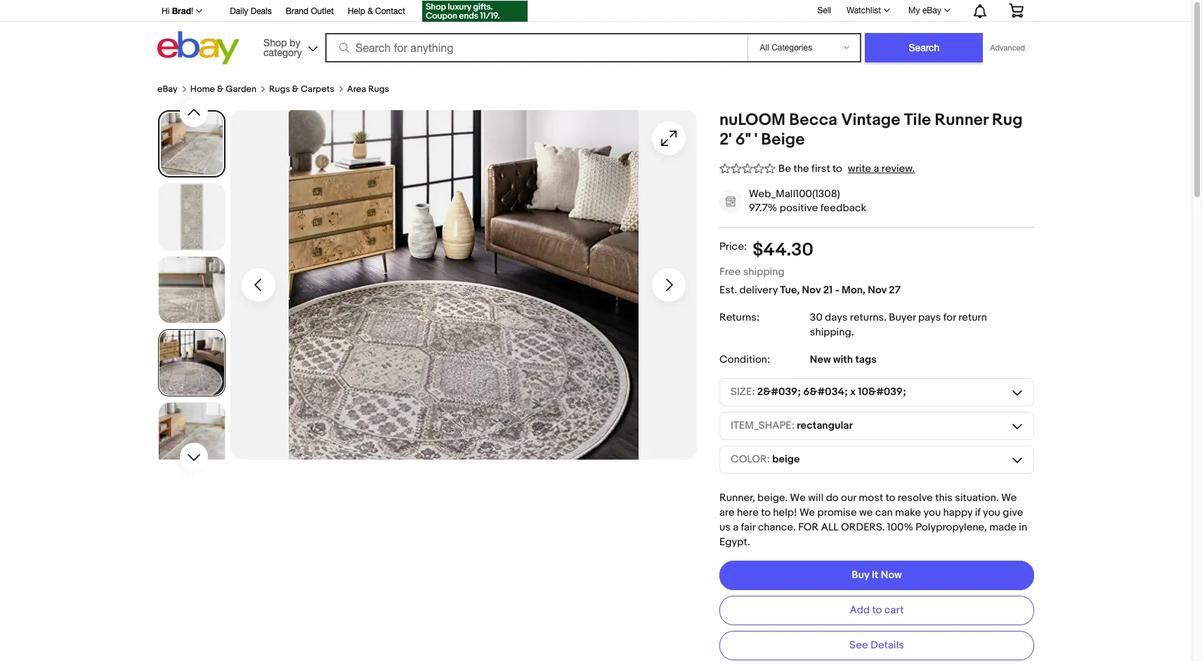 Task type: locate. For each thing, give the bounding box(es) containing it.
& for contact
[[368, 6, 373, 16]]

we
[[859, 506, 873, 520]]

shipping
[[743, 265, 785, 279], [810, 326, 851, 339]]

0 horizontal spatial shipping
[[743, 265, 785, 279]]

add to cart
[[850, 604, 904, 618]]

2 horizontal spatial &
[[368, 6, 373, 16]]

web_mall100(1308) 97.7% positive feedback
[[749, 188, 866, 215]]

& inside account navigation
[[368, 6, 373, 16]]

0 horizontal spatial ebay
[[157, 84, 178, 95]]

1 horizontal spatial shipping
[[810, 326, 851, 339]]

will
[[808, 492, 824, 505]]

-
[[835, 284, 839, 297]]

a
[[874, 162, 879, 176], [733, 521, 739, 534]]

21
[[823, 284, 833, 297]]

see
[[849, 640, 868, 653]]

shop
[[264, 37, 287, 48]]

price:
[[719, 240, 747, 254]]

0 vertical spatial a
[[874, 162, 879, 176]]

. down 30 days returns .
[[851, 326, 854, 339]]

nov left "27"
[[868, 284, 887, 297]]

shipping inside price: $44.30 free shipping est. delivery tue, nov 21 - mon, nov 27
[[743, 265, 785, 279]]

shop by category banner
[[154, 0, 1034, 68]]

nuloom becca vintage tile area rug, 5'  assorted sizes , item shapes , colors  - picture 18 of 32 image
[[230, 110, 697, 460]]

6"
[[735, 130, 751, 150]]

2&#039;
[[757, 386, 801, 399]]

1 horizontal spatial ebay
[[922, 6, 941, 15]]

add to cart link
[[719, 596, 1034, 626]]

a right write
[[874, 162, 879, 176]]

0 horizontal spatial you
[[924, 506, 941, 520]]

& right the home
[[217, 84, 224, 95]]

rug
[[992, 110, 1023, 130]]

1 vertical spatial ebay
[[157, 84, 178, 95]]

100%
[[887, 521, 913, 534]]

see details
[[849, 640, 904, 653]]

color: beige
[[731, 453, 800, 467]]

rugs right area
[[368, 84, 389, 95]]

0 horizontal spatial .
[[851, 326, 854, 339]]

our
[[841, 492, 856, 505]]

all
[[821, 521, 839, 534]]

None submit
[[865, 33, 983, 63]]

$44.30 main content
[[157, 68, 1034, 662]]

!
[[191, 6, 193, 16]]

shipping down days
[[810, 326, 851, 339]]

you right if
[[983, 506, 1000, 520]]

ebay right my
[[922, 6, 941, 15]]

1 nov from the left
[[802, 284, 821, 297]]

vintage
[[841, 110, 900, 130]]

area rugs link
[[347, 84, 389, 95]]

to up the can
[[886, 492, 895, 505]]

0 vertical spatial shipping
[[743, 265, 785, 279]]

rectangular
[[797, 420, 853, 433]]

give
[[1003, 506, 1023, 520]]

30
[[810, 311, 823, 324]]

1 horizontal spatial a
[[874, 162, 879, 176]]

2'
[[719, 130, 732, 150]]

brand
[[286, 6, 309, 16]]

1 rugs from the left
[[269, 84, 290, 95]]

1 horizontal spatial rugs
[[368, 84, 389, 95]]

a right us
[[733, 521, 739, 534]]

ebay
[[922, 6, 941, 15], [157, 84, 178, 95]]

0 vertical spatial .
[[884, 311, 887, 324]]

daily deals link
[[230, 4, 272, 20]]

nov left 21
[[802, 284, 821, 297]]

1 horizontal spatial &
[[292, 84, 299, 95]]

free
[[719, 265, 741, 279]]

to
[[833, 162, 842, 176], [886, 492, 895, 505], [761, 506, 771, 520], [872, 604, 882, 618]]

price: $44.30 free shipping est. delivery tue, nov 21 - mon, nov 27
[[719, 240, 901, 297]]

runner
[[935, 110, 988, 130]]

condition:
[[719, 353, 770, 367]]

brand outlet link
[[286, 4, 334, 20]]

shipping inside 'buyer pays for return shipping'
[[810, 326, 851, 339]]

0 horizontal spatial &
[[217, 84, 224, 95]]

returns:
[[719, 311, 760, 324]]

1 vertical spatial a
[[733, 521, 739, 534]]

1 horizontal spatial nov
[[868, 284, 887, 297]]

0 horizontal spatial rugs
[[269, 84, 290, 95]]

. left buyer
[[884, 311, 887, 324]]

1 vertical spatial shipping
[[810, 326, 851, 339]]

0 horizontal spatial nov
[[802, 284, 821, 297]]

beige
[[761, 130, 805, 150]]

shipping up delivery on the right
[[743, 265, 785, 279]]

1 horizontal spatial you
[[983, 506, 1000, 520]]

nov
[[802, 284, 821, 297], [868, 284, 887, 297]]

hi
[[162, 6, 170, 16]]

my
[[908, 6, 920, 15]]

0 vertical spatial ebay
[[922, 6, 941, 15]]

buyer pays for return shipping
[[810, 311, 987, 339]]

contact
[[375, 6, 405, 16]]

to down beige.
[[761, 506, 771, 520]]

&
[[368, 6, 373, 16], [217, 84, 224, 95], [292, 84, 299, 95]]

2 nov from the left
[[868, 284, 887, 297]]

& for carpets
[[292, 84, 299, 95]]

we up the for
[[800, 506, 815, 520]]

account navigation
[[154, 0, 1034, 25]]

details
[[871, 640, 904, 653]]

this
[[935, 492, 953, 505]]

for
[[798, 521, 819, 534]]

you down this
[[924, 506, 941, 520]]

we left will
[[790, 492, 806, 505]]

delivery
[[739, 284, 778, 297]]

with
[[833, 353, 853, 367]]

positive
[[780, 202, 818, 215]]

none submit inside shop by category 'banner'
[[865, 33, 983, 63]]

brad
[[172, 6, 191, 16]]

rugs down category at the left
[[269, 84, 290, 95]]

buyer
[[889, 311, 916, 324]]

& right help
[[368, 6, 373, 16]]

my ebay link
[[901, 2, 957, 19]]

tue,
[[780, 284, 800, 297]]

outlet
[[311, 6, 334, 16]]

here
[[737, 506, 759, 520]]

size: 2&#039; 6&#034; x 10&#039;
[[731, 386, 906, 399]]

shop by category button
[[257, 31, 320, 61]]

picture 18 of 32 image
[[159, 330, 225, 396]]

2 you from the left
[[983, 506, 1000, 520]]

add
[[850, 604, 870, 618]]

& left carpets
[[292, 84, 299, 95]]

ebay left the home
[[157, 84, 178, 95]]

hi brad !
[[162, 6, 193, 16]]

get the coupon image
[[422, 1, 527, 22]]

shop by category
[[264, 37, 302, 58]]

are
[[719, 506, 735, 520]]

returns
[[850, 311, 884, 324]]

0 horizontal spatial a
[[733, 521, 739, 534]]

runner,
[[719, 492, 755, 505]]

home
[[190, 84, 215, 95]]

orders.
[[841, 521, 885, 534]]

rugs
[[269, 84, 290, 95], [368, 84, 389, 95]]

promise
[[818, 506, 857, 520]]



Task type: vqa. For each thing, say whether or not it's contained in the screenshot.
"ITEM_SHAPE:"
yes



Task type: describe. For each thing, give the bounding box(es) containing it.
deals
[[251, 6, 272, 16]]

1 you from the left
[[924, 506, 941, 520]]

runner, beige. we will do our most to resolve this situation. we are here to help! we promise we can make you happy if you give us a fair chance. for all orders. 100% polypropylene, made in egypt.
[[719, 492, 1027, 549]]

write a review. link
[[848, 162, 915, 176]]

tags
[[855, 353, 877, 367]]

home & garden link
[[190, 84, 257, 95]]

can
[[875, 506, 893, 520]]

area
[[347, 84, 366, 95]]

resolve
[[898, 492, 933, 505]]

a inside "runner, beige. we will do our most to resolve this situation. we are here to help! we promise we can make you happy if you give us a fair chance. for all orders. 100% polypropylene, made in egypt."
[[733, 521, 739, 534]]

new with tags
[[810, 353, 877, 367]]

size:
[[731, 386, 755, 399]]

watchlist link
[[839, 2, 897, 19]]

do
[[826, 492, 839, 505]]

polypropylene,
[[916, 521, 987, 534]]

web_mall10 97.7% positive feedback image
[[720, 191, 741, 212]]

nuloom becca vintage tile runner rug 2' 6" ' beige
[[719, 110, 1023, 150]]

help!
[[773, 506, 797, 520]]

est.
[[719, 284, 737, 297]]

home & garden
[[190, 84, 257, 95]]

make
[[895, 506, 921, 520]]

becca
[[789, 110, 837, 130]]

garden
[[226, 84, 257, 95]]

picture 19 of 32 image
[[159, 403, 225, 469]]

27
[[889, 284, 901, 297]]

beige.
[[757, 492, 788, 505]]

97.7%
[[749, 202, 777, 215]]

to right first
[[833, 162, 842, 176]]

daily
[[230, 6, 248, 16]]

item_shape:
[[731, 420, 795, 433]]

picture 16 of 32 image
[[159, 184, 225, 250]]

x
[[850, 386, 856, 399]]

picture 17 of 32 image
[[159, 257, 225, 323]]

ebay inside account navigation
[[922, 6, 941, 15]]

ebay inside $44.30 'main content'
[[157, 84, 178, 95]]

sell link
[[811, 5, 837, 15]]

Search for anything text field
[[327, 34, 745, 61]]

buy it now
[[852, 569, 902, 583]]

2 rugs from the left
[[368, 84, 389, 95]]

write
[[848, 162, 871, 176]]

buy
[[852, 569, 870, 583]]

carpets
[[301, 84, 334, 95]]

first
[[812, 162, 830, 176]]

by
[[290, 37, 300, 48]]

30 days returns .
[[810, 311, 889, 324]]

buy it now link
[[719, 561, 1034, 591]]

mon,
[[842, 284, 865, 297]]

help
[[348, 6, 365, 16]]

area rugs
[[347, 84, 389, 95]]

sell
[[817, 5, 831, 15]]

advanced
[[990, 44, 1025, 52]]

1 vertical spatial .
[[851, 326, 854, 339]]

fair
[[741, 521, 755, 534]]

egypt.
[[719, 536, 750, 549]]

return
[[958, 311, 987, 324]]

now
[[881, 569, 902, 583]]

made
[[989, 521, 1017, 534]]

to left cart on the bottom of page
[[872, 604, 882, 618]]

be the first to write the review. image
[[719, 161, 776, 176]]

web_mall100(1308)
[[749, 188, 840, 201]]

the
[[794, 162, 809, 176]]

$44.30
[[753, 240, 813, 261]]

ebay link
[[157, 84, 178, 95]]

& for garden
[[217, 84, 224, 95]]

new
[[810, 353, 831, 367]]

item_shape: rectangular
[[731, 420, 853, 433]]

nuloom
[[719, 110, 786, 130]]

for
[[943, 311, 956, 324]]

1 horizontal spatial .
[[884, 311, 887, 324]]

see details link
[[719, 631, 1034, 661]]

daily deals
[[230, 6, 272, 16]]

beige
[[772, 453, 800, 467]]

picture 15 of 32 image
[[159, 112, 224, 176]]

your shopping cart image
[[1008, 4, 1024, 18]]

my ebay
[[908, 6, 941, 15]]

us
[[719, 521, 731, 534]]

rugs & carpets link
[[269, 84, 334, 95]]

10&#039;
[[858, 386, 906, 399]]

watchlist
[[847, 6, 881, 15]]

situation.
[[955, 492, 999, 505]]

color:
[[731, 453, 770, 467]]

help & contact
[[348, 6, 405, 16]]

days
[[825, 311, 848, 324]]

6&#034;
[[803, 386, 848, 399]]

'
[[755, 130, 757, 150]]

help & contact link
[[348, 4, 405, 20]]

chance.
[[758, 521, 796, 534]]

category
[[264, 47, 302, 58]]

we up give
[[1001, 492, 1017, 505]]



